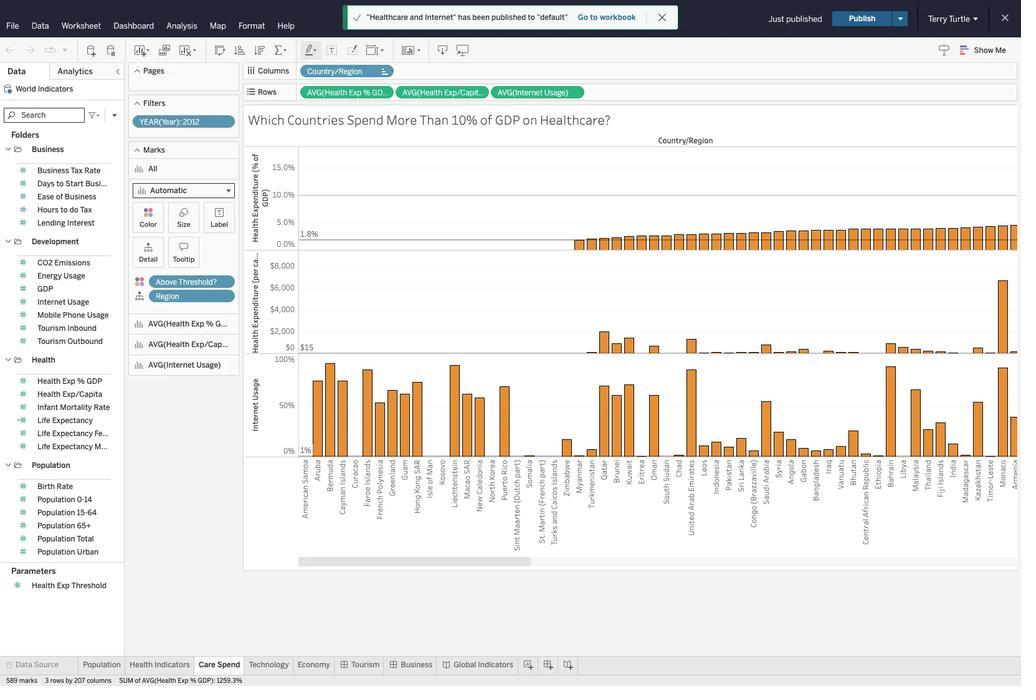 Task type: locate. For each thing, give the bounding box(es) containing it.
%
[[363, 89, 371, 97], [206, 320, 214, 329], [77, 377, 85, 386], [190, 678, 196, 685]]

spend up 1259.3%
[[217, 661, 240, 670]]

marks
[[19, 678, 38, 685]]

Madagascar, Country/Region. Press Space to toggle selection. Press Escape to go back to the left margin. Use arrow keys to navigate headers text field
[[959, 458, 972, 557]]

energy usage
[[37, 272, 85, 281]]

Timor-Leste, Country/Region. Press Space to toggle selection. Press Escape to go back to the left margin. Use arrow keys to navigate headers text field
[[984, 458, 997, 557]]

birth rate
[[37, 483, 73, 491]]

Pakistan, Country/Region. Press Space to toggle selection. Press Escape to go back to the left margin. Use arrow keys to navigate headers text field
[[723, 458, 735, 557]]

just
[[769, 14, 785, 23]]

marks
[[143, 146, 165, 155]]

tourism right economy
[[352, 661, 380, 670]]

rows
[[258, 88, 277, 97]]

0 horizontal spatial internet
[[37, 298, 66, 307]]

gdp
[[495, 111, 520, 128], [37, 285, 53, 294], [87, 377, 102, 386]]

1 vertical spatial gdp)
[[216, 320, 234, 329]]

2 vertical spatial gdp
[[87, 377, 102, 386]]

expectancy down life expectancy female
[[52, 443, 93, 451]]

rate up "population 0-14"
[[57, 483, 73, 491]]

duplicate image
[[158, 44, 171, 56]]

avg(health exp/capita) down region
[[148, 340, 234, 349]]

indicators for world indicators
[[38, 85, 73, 94]]

1 vertical spatial country/region
[[659, 135, 714, 145]]

health up infant at the bottom left
[[37, 390, 61, 399]]

0 vertical spatial exp/capita)
[[444, 89, 486, 97]]

data guide image
[[939, 44, 951, 56]]

tourism down mobile
[[37, 324, 66, 333]]

health down tourism outbound
[[32, 356, 55, 365]]

of
[[480, 111, 493, 128], [56, 193, 63, 201], [135, 678, 141, 685]]

business tax rate
[[37, 166, 101, 175]]

hours
[[37, 206, 59, 214]]

data
[[32, 21, 49, 31], [7, 67, 26, 76], [16, 661, 32, 670]]

Central African Republic, Country/Region. Press Space to toggle selection. Press Escape to go back to the left margin. Use arrow keys to navigate headers text field
[[860, 458, 872, 557]]

avg(health exp/capita) up than on the top left
[[403, 89, 486, 97]]

gdp) down threshold?
[[216, 320, 234, 329]]

1 vertical spatial tourism
[[37, 337, 66, 346]]

0 horizontal spatial gdp
[[37, 285, 53, 294]]

Eritrea, Country/Region. Press Space to toggle selection. Press Escape to go back to the left margin. Use arrow keys to navigate headers text field
[[635, 458, 648, 557]]

and left "default"
[[513, 13, 531, 25]]

2 horizontal spatial gdp
[[495, 111, 520, 128]]

1 horizontal spatial exp/capita)
[[444, 89, 486, 97]]

marks. press enter to open the view data window.. use arrow keys to navigate data visualization elements. image
[[299, 146, 1022, 458]]

0 horizontal spatial avg(health exp % gdp)
[[148, 320, 234, 329]]

avg(health
[[307, 89, 347, 97], [403, 89, 443, 97], [148, 320, 190, 329], [148, 340, 190, 349], [142, 678, 176, 685]]

0 vertical spatial internet
[[534, 13, 572, 25]]

and
[[513, 13, 531, 25], [410, 13, 423, 22]]

workbook
[[600, 13, 636, 22]]

population up population total
[[37, 522, 75, 531]]

population for population total
[[37, 535, 75, 544]]

1 vertical spatial data
[[7, 67, 26, 76]]

than
[[420, 111, 449, 128]]

data up 589 marks
[[16, 661, 32, 670]]

Puerto Rico, Country/Region. Press Space to toggle selection. Press Escape to go back to the left margin. Use arrow keys to navigate headers text field
[[498, 458, 511, 557]]

mobile phone usage
[[37, 311, 109, 320]]

population down population 65+
[[37, 535, 75, 544]]

14
[[84, 496, 92, 504]]

1 vertical spatial tax
[[80, 206, 92, 214]]

Kazakhstan, Country/Region. Press Space to toggle selection. Press Escape to go back to the left margin. Use arrow keys to navigate headers text field
[[972, 458, 984, 557]]

gdp)
[[372, 89, 391, 97], [216, 320, 234, 329]]

more
[[386, 111, 417, 128]]

0 horizontal spatial avg(internet
[[148, 361, 195, 370]]

1 horizontal spatial published
[[787, 14, 823, 23]]

exp left gdp):
[[178, 678, 189, 685]]

Syria, Country/Region. Press Space to toggle selection. Press Escape to go back to the left margin. Use arrow keys to navigate headers text field
[[772, 458, 785, 557]]

0 horizontal spatial indicators
[[38, 85, 73, 94]]

indicators down "analytics"
[[38, 85, 73, 94]]

expectancy for female
[[52, 430, 93, 438]]

replay animation image up "analytics"
[[61, 46, 69, 53]]

infant mortality rate
[[37, 403, 110, 412]]

terry turtle
[[929, 14, 971, 23]]

health for health indicators
[[130, 661, 153, 670]]

2 vertical spatial of
[[135, 678, 141, 685]]

published right been
[[492, 13, 526, 22]]

2 expectancy from the top
[[52, 430, 93, 438]]

hours to do tax
[[37, 206, 92, 214]]

phone
[[63, 311, 85, 320]]

1 vertical spatial gdp
[[37, 285, 53, 294]]

region
[[156, 292, 179, 301]]

internet"
[[425, 13, 457, 22]]

health for health exp threshold
[[32, 581, 55, 590]]

to left the do
[[60, 206, 68, 214]]

1 horizontal spatial avg(health exp/capita)
[[403, 89, 486, 97]]

filters
[[143, 99, 165, 108]]

to for days to start business
[[56, 180, 64, 188]]

3 life from the top
[[37, 443, 50, 451]]

population 0-14
[[37, 496, 92, 504]]

to right days
[[56, 180, 64, 188]]

1 vertical spatial spend
[[217, 661, 240, 670]]

Sint Maarten (Dutch part), Country/Region. Press Space to toggle selection. Press Escape to go back to the left margin. Use arrow keys to navigate headers text field
[[511, 458, 523, 557]]

1 horizontal spatial of
[[135, 678, 141, 685]]

been
[[473, 13, 490, 22]]

internet left go
[[534, 13, 572, 25]]

to for hours to do tax
[[60, 206, 68, 214]]

population 65+
[[37, 522, 91, 531]]

0 vertical spatial gdp
[[495, 111, 520, 128]]

tax right the do
[[80, 206, 92, 214]]

2 vertical spatial tourism
[[352, 661, 380, 670]]

has
[[458, 13, 471, 22]]

% down threshold?
[[206, 320, 214, 329]]

rows
[[50, 678, 64, 685]]

outbound
[[68, 337, 103, 346]]

gdp):
[[198, 678, 215, 685]]

ease of business
[[37, 193, 96, 201]]

gdp down energy
[[37, 285, 53, 294]]

2 horizontal spatial indicators
[[478, 661, 514, 670]]

show
[[975, 46, 994, 55]]

total
[[77, 535, 94, 544]]

fit image
[[366, 44, 386, 56]]

healthcare and internet
[[459, 13, 572, 25]]

business
[[32, 145, 64, 154], [37, 166, 69, 175], [85, 180, 117, 188], [65, 193, 96, 201], [401, 661, 433, 670]]

gdp) up the more
[[372, 89, 391, 97]]

exp
[[349, 89, 362, 97], [191, 320, 204, 329], [62, 377, 75, 386], [57, 581, 70, 590], [178, 678, 189, 685]]

days
[[37, 180, 55, 188]]

of right the ease
[[56, 193, 63, 201]]

1 life from the top
[[37, 416, 50, 425]]

population for population 15-64
[[37, 509, 75, 517]]

1 vertical spatial rate
[[94, 403, 110, 412]]

population for population urban
[[37, 548, 75, 557]]

Oman, Country/Region. Press Space to toggle selection. Press Escape to go back to the left margin. Use arrow keys to navigate headers text field
[[648, 458, 660, 557]]

expectancy for male
[[52, 443, 93, 451]]

1 horizontal spatial gdp)
[[372, 89, 391, 97]]

on
[[523, 111, 538, 128]]

Saudi Arabia, Country/Region. Press Space to toggle selection. Press Escape to go back to the left margin. Use arrow keys to navigate headers text field
[[760, 458, 772, 557]]

usage up phone
[[68, 298, 89, 307]]

Congo (Brazzaville), Country/Region. Press Space to toggle selection. Press Escape to go back to the left margin. Use arrow keys to navigate headers text field
[[747, 458, 760, 557]]

population down population total
[[37, 548, 75, 557]]

0 vertical spatial country/region
[[307, 67, 363, 76]]

health
[[32, 356, 55, 365], [37, 377, 61, 386], [37, 390, 61, 399], [32, 581, 55, 590], [130, 661, 153, 670]]

0 vertical spatial avg(internet
[[498, 89, 543, 97]]

gdp left on
[[495, 111, 520, 128]]

2 horizontal spatial of
[[480, 111, 493, 128]]

data up world
[[7, 67, 26, 76]]

analysis
[[167, 21, 197, 31]]

population
[[32, 461, 70, 470], [37, 496, 75, 504], [37, 509, 75, 517], [37, 522, 75, 531], [37, 535, 75, 544], [37, 548, 75, 557], [83, 661, 121, 670]]

0 horizontal spatial exp/capita)
[[191, 340, 234, 349]]

South Sudan, Country/Region. Press Space to toggle selection. Press Escape to go back to the left margin. Use arrow keys to navigate headers text field
[[660, 458, 673, 557]]

business down folders
[[32, 145, 64, 154]]

format
[[239, 21, 265, 31]]

% up "exp/capita"
[[77, 377, 85, 386]]

3 expectancy from the top
[[52, 443, 93, 451]]

spend
[[347, 111, 384, 128], [217, 661, 240, 670]]

to inside alert
[[528, 13, 535, 22]]

spend left the more
[[347, 111, 384, 128]]

0 vertical spatial of
[[480, 111, 493, 128]]

usage down 'emissions'
[[64, 272, 85, 281]]

1 horizontal spatial gdp
[[87, 377, 102, 386]]

pause auto updates image
[[105, 44, 118, 56]]

to right go
[[591, 13, 598, 22]]

3
[[45, 678, 49, 685]]

1 vertical spatial of
[[56, 193, 63, 201]]

tourism for tourism outbound
[[37, 337, 66, 346]]

population urban
[[37, 548, 99, 557]]

health up sum
[[130, 661, 153, 670]]

0 vertical spatial tourism
[[37, 324, 66, 333]]

1 vertical spatial expectancy
[[52, 430, 93, 438]]

data up redo image
[[32, 21, 49, 31]]

0 vertical spatial usage
[[64, 272, 85, 281]]

and left internet"
[[410, 13, 423, 22]]

0 horizontal spatial of
[[56, 193, 63, 201]]

Iraq, Country/Region. Press Space to toggle selection. Press Escape to go back to the left margin. Use arrow keys to navigate headers text field
[[822, 458, 835, 557]]

tourism down tourism inbound
[[37, 337, 66, 346]]

business right start
[[85, 180, 117, 188]]

health down parameters at the left
[[32, 581, 55, 590]]

0 vertical spatial avg(health exp % gdp)
[[307, 89, 391, 97]]

undo image
[[4, 44, 16, 56]]

care spend
[[199, 661, 240, 670]]

0 vertical spatial spend
[[347, 111, 384, 128]]

1 horizontal spatial and
[[513, 13, 531, 25]]

Brunei, Country/Region. Press Space to toggle selection. Press Escape to go back to the left margin. Use arrow keys to navigate headers text field
[[610, 458, 623, 557]]

St. Martin (French part), Country/Region. Press Space to toggle selection. Press Escape to go back to the left margin. Use arrow keys to navigate headers text field
[[536, 458, 548, 557]]

0 vertical spatial avg(internet usage)
[[498, 89, 569, 97]]

1 horizontal spatial indicators
[[155, 661, 190, 670]]

indicators
[[38, 85, 73, 94], [155, 661, 190, 670], [478, 661, 514, 670]]

% left gdp):
[[190, 678, 196, 685]]

tax up the days to start business
[[71, 166, 83, 175]]

exp down format workbook image at the left top of the page
[[349, 89, 362, 97]]

threshold?
[[179, 278, 217, 287]]

Vanuatu, Country/Region. Press Space to toggle selection. Press Escape to go back to the left margin. Use arrow keys to navigate headers text field
[[835, 458, 847, 557]]

population up columns
[[83, 661, 121, 670]]

avg(internet usage)
[[498, 89, 569, 97], [148, 361, 221, 370]]

of right the 10%
[[480, 111, 493, 128]]

sorted ascending by average of health exp % gdp within country/region image
[[234, 44, 246, 56]]

0 horizontal spatial and
[[410, 13, 423, 22]]

replay animation image
[[44, 44, 56, 56], [61, 46, 69, 53]]

0 horizontal spatial avg(health exp/capita)
[[148, 340, 234, 349]]

gdp up "exp/capita"
[[87, 377, 102, 386]]

and inside alert
[[410, 13, 423, 22]]

0 horizontal spatial avg(internet usage)
[[148, 361, 221, 370]]

population down birth rate
[[37, 496, 75, 504]]

help
[[278, 21, 295, 31]]

1 vertical spatial avg(health exp % gdp)
[[148, 320, 234, 329]]

1 horizontal spatial avg(health exp % gdp)
[[307, 89, 391, 97]]

of right sum
[[135, 678, 141, 685]]

and for internet"
[[410, 13, 423, 22]]

1 horizontal spatial avg(internet usage)
[[498, 89, 569, 97]]

tax
[[71, 166, 83, 175], [80, 206, 92, 214]]

collapse image
[[114, 68, 122, 75]]

population for population 65+
[[37, 522, 75, 531]]

global
[[454, 661, 476, 670]]

0 vertical spatial life
[[37, 416, 50, 425]]

indicators for health indicators
[[155, 661, 190, 670]]

open and edit this workbook in tableau desktop image
[[457, 44, 469, 56]]

life for life expectancy
[[37, 416, 50, 425]]

show me
[[975, 46, 1007, 55]]

replay animation image right redo image
[[44, 44, 56, 56]]

0 horizontal spatial published
[[492, 13, 526, 22]]

3 rows by 207 columns
[[45, 678, 112, 685]]

emissions
[[55, 259, 90, 267]]

0 vertical spatial expectancy
[[52, 416, 93, 425]]

usage
[[64, 272, 85, 281], [68, 298, 89, 307], [87, 311, 109, 320]]

format workbook image
[[346, 44, 358, 56]]

2 life from the top
[[37, 430, 50, 438]]

expectancy up life expectancy male
[[52, 430, 93, 438]]

pages
[[143, 67, 164, 75]]

expectancy down infant mortality rate
[[52, 416, 93, 425]]

0 horizontal spatial replay animation image
[[44, 44, 56, 56]]

Myanmar, Country/Region. Press Space to toggle selection. Press Escape to go back to the left margin. Use arrow keys to navigate headers text field
[[573, 458, 585, 557]]

North Korea, Country/Region. Press Space to toggle selection. Press Escape to go back to the left margin. Use arrow keys to navigate headers text field
[[486, 458, 498, 557]]

0 vertical spatial usage)
[[545, 89, 569, 97]]

rate up the days to start business
[[84, 166, 101, 175]]

sum of avg(health exp % gdp): 1259.3%
[[119, 678, 243, 685]]

rate down "exp/capita"
[[94, 403, 110, 412]]

population up population 65+
[[37, 509, 75, 517]]

internet
[[534, 13, 572, 25], [37, 298, 66, 307]]

folders
[[11, 130, 39, 140]]

to left "default"
[[528, 13, 535, 22]]

analytics
[[58, 67, 93, 76]]

global indicators
[[454, 661, 514, 670]]

Bermuda, Country/Region. Press Space to toggle selection. Press Escape to go back to the left margin. Use arrow keys to navigate headers text field
[[324, 458, 336, 557]]

Greenland, Country/Region. Press Space to toggle selection. Press Escape to go back to the left margin. Use arrow keys to navigate headers text field
[[386, 458, 398, 557]]

health exp % gdp
[[37, 377, 102, 386]]

new worksheet image
[[133, 44, 151, 56]]

avg(health exp % gdp) down region
[[148, 320, 234, 329]]

health up health exp/capita
[[37, 377, 61, 386]]

indicators up sum of avg(health exp % gdp): 1259.3%
[[155, 661, 190, 670]]

2 vertical spatial life
[[37, 443, 50, 451]]

internet up mobile
[[37, 298, 66, 307]]

population for population 0-14
[[37, 496, 75, 504]]

me
[[996, 46, 1007, 55]]

health for health
[[32, 356, 55, 365]]

to
[[528, 13, 535, 22], [591, 13, 598, 22], [56, 180, 64, 188], [60, 206, 68, 214]]

avg(health exp % gdp) up countries
[[307, 89, 391, 97]]

published
[[492, 13, 526, 22], [787, 14, 823, 23]]

terry
[[929, 14, 948, 23]]

indicators right global
[[478, 661, 514, 670]]

1 vertical spatial usage)
[[196, 361, 221, 370]]

exp/capita)
[[444, 89, 486, 97], [191, 340, 234, 349]]

published right the just
[[787, 14, 823, 23]]

Malaysia, Country/Region. Press Space to toggle selection. Press Escape to go back to the left margin. Use arrow keys to navigate headers text field
[[910, 458, 922, 557]]

0 vertical spatial rate
[[84, 166, 101, 175]]

2 vertical spatial expectancy
[[52, 443, 93, 451]]

usage up inbound at top left
[[87, 311, 109, 320]]

French Polynesia, Country/Region. Press Space to toggle selection. Press Escape to go back to the left margin. Use arrow keys to navigate headers text field
[[373, 458, 386, 557]]

1 vertical spatial usage
[[68, 298, 89, 307]]

0 horizontal spatial gdp)
[[216, 320, 234, 329]]

1 vertical spatial life
[[37, 430, 50, 438]]

Sri Lanka, Country/Region. Press Space to toggle selection. Press Escape to go back to the left margin. Use arrow keys to navigate headers text field
[[735, 458, 747, 557]]

0 horizontal spatial usage)
[[196, 361, 221, 370]]



Task type: describe. For each thing, give the bounding box(es) containing it.
ease
[[37, 193, 54, 201]]

urban
[[77, 548, 99, 557]]

2 vertical spatial rate
[[57, 483, 73, 491]]

sum
[[119, 678, 133, 685]]

health for health exp % gdp
[[37, 377, 61, 386]]

India, Country/Region. Press Space to toggle selection. Press Escape to go back to the left margin. Use arrow keys to navigate headers text field
[[947, 458, 959, 557]]

Aruba, Country/Region. Press Space to toggle selection. Press Escape to go back to the left margin. Use arrow keys to navigate headers text field
[[311, 458, 324, 557]]

Laos, Country/Region. Press Space to toggle selection. Press Escape to go back to the left margin. Use arrow keys to navigate headers text field
[[698, 458, 710, 557]]

0 vertical spatial data
[[32, 21, 49, 31]]

Ethiopia, Country/Region. Press Space to toggle selection. Press Escape to go back to the left margin. Use arrow keys to navigate headers text field
[[872, 458, 885, 557]]

exp/capita
[[62, 390, 102, 399]]

published inside alert
[[492, 13, 526, 22]]

healthcare
[[459, 13, 511, 25]]

columns
[[87, 678, 112, 685]]

1 vertical spatial avg(health exp/capita)
[[148, 340, 234, 349]]

publish
[[850, 14, 876, 23]]

sorted descending by average of health exp % gdp within country/region image
[[254, 44, 266, 56]]

health exp threshold
[[32, 581, 107, 590]]

above
[[156, 278, 177, 287]]

life expectancy
[[37, 416, 93, 425]]

1 horizontal spatial country/region
[[659, 135, 714, 145]]

Armenia, Country/Region. Press Space to toggle selection. Press Escape to go back to the left margin. Use arrow keys to navigate headers text field
[[1009, 458, 1022, 557]]

1 vertical spatial avg(internet usage)
[[148, 361, 221, 370]]

Monaco, Country/Region. Press Space to toggle selection. Press Escape to go back to the left margin. Use arrow keys to navigate headers text field
[[997, 458, 1009, 557]]

"healthcare and internet" has been published to "default" alert
[[367, 12, 568, 23]]

new data source image
[[85, 44, 98, 56]]

population up birth rate
[[32, 461, 70, 470]]

1 vertical spatial internet
[[37, 298, 66, 307]]

female
[[95, 430, 120, 438]]

Guam, Country/Region. Press Space to toggle selection. Press Escape to go back to the left margin. Use arrow keys to navigate headers text field
[[398, 458, 411, 557]]

go
[[578, 13, 589, 22]]

year(year): 2012
[[140, 118, 200, 127]]

Turks and Caicos Islands, Country/Region. Press Space to toggle selection. Press Escape to go back to the left margin. Use arrow keys to navigate headers text field
[[548, 458, 560, 557]]

energy
[[37, 272, 62, 281]]

detail
[[139, 256, 158, 264]]

days to start business
[[37, 180, 117, 188]]

2 vertical spatial usage
[[87, 311, 109, 320]]

healthcare?
[[540, 111, 611, 128]]

Macao SAR, Country/Region. Press Space to toggle selection. Press Escape to go back to the left margin. Use arrow keys to navigate headers text field
[[461, 458, 473, 557]]

1 horizontal spatial avg(internet
[[498, 89, 543, 97]]

lending
[[37, 219, 65, 228]]

exp down threshold?
[[191, 320, 204, 329]]

1 horizontal spatial internet
[[534, 13, 572, 25]]

to for go to workbook
[[591, 13, 598, 22]]

% down fit icon
[[363, 89, 371, 97]]

size
[[177, 221, 191, 229]]

infant
[[37, 403, 58, 412]]

map
[[210, 21, 226, 31]]

exp left threshold
[[57, 581, 70, 590]]

health for health exp/capita
[[37, 390, 61, 399]]

tooltip
[[173, 256, 195, 264]]

1 horizontal spatial spend
[[347, 111, 384, 128]]

which countries spend more than 10% of gdp on healthcare?
[[248, 111, 611, 128]]

Liechtenstein, Country/Region. Press Space to toggle selection. Press Escape to go back to the left margin. Use arrow keys to navigate headers text field
[[448, 458, 461, 557]]

of for sum of avg(health exp % gdp): 1259.3%
[[135, 678, 141, 685]]

1 horizontal spatial usage)
[[545, 89, 569, 97]]

Thailand, Country/Region. Press Space to toggle selection. Press Escape to go back to the left margin. Use arrow keys to navigate headers text field
[[922, 458, 934, 557]]

show/hide cards image
[[401, 44, 421, 56]]

0 vertical spatial tax
[[71, 166, 83, 175]]

male
[[95, 443, 112, 451]]

0 vertical spatial avg(health exp/capita)
[[403, 89, 486, 97]]

Chad, Country/Region. Press Space to toggle selection. Press Escape to go back to the left margin. Use arrow keys to navigate headers text field
[[673, 458, 685, 557]]

highlight image
[[304, 44, 319, 56]]

207
[[74, 678, 85, 685]]

show mark labels image
[[326, 44, 339, 56]]

0 vertical spatial gdp)
[[372, 89, 391, 97]]

columns
[[258, 67, 289, 75]]

tourism for tourism inbound
[[37, 324, 66, 333]]

life for life expectancy male
[[37, 443, 50, 451]]

clear sheet image
[[178, 44, 198, 56]]

New Caledonia, Country/Region. Press Space to toggle selection. Press Escape to go back to the left margin. Use arrow keys to navigate headers text field
[[473, 458, 486, 557]]

"healthcare
[[367, 13, 408, 22]]

redo image
[[24, 44, 36, 56]]

Somalia, Country/Region. Press Space to toggle selection. Press Escape to go back to the left margin. Use arrow keys to navigate headers text field
[[523, 458, 536, 557]]

year(year):
[[140, 118, 181, 127]]

indicators for global indicators
[[478, 661, 514, 670]]

which
[[248, 111, 285, 128]]

life expectancy male
[[37, 443, 112, 451]]

world
[[16, 85, 36, 94]]

worksheet
[[62, 21, 101, 31]]

interest
[[67, 219, 95, 228]]

mobile
[[37, 311, 61, 320]]

15-
[[77, 509, 87, 517]]

totals image
[[274, 44, 289, 56]]

tourism inbound
[[37, 324, 97, 333]]

0 horizontal spatial country/region
[[307, 67, 363, 76]]

65+
[[77, 522, 91, 531]]

technology
[[249, 661, 289, 670]]

just published
[[769, 14, 823, 23]]

health exp/capita
[[37, 390, 102, 399]]

all
[[148, 165, 157, 173]]

business left global
[[401, 661, 433, 670]]

business up days
[[37, 166, 69, 175]]

usage for internet usage
[[68, 298, 89, 307]]

publish button
[[833, 11, 893, 26]]

Qatar, Country/Region. Press Space to toggle selection. Press Escape to go back to the left margin. Use arrow keys to navigate headers text field
[[598, 458, 610, 557]]

usage for energy usage
[[64, 272, 85, 281]]

color
[[140, 221, 157, 229]]

co2
[[37, 259, 53, 267]]

Search text field
[[4, 108, 85, 123]]

download image
[[437, 44, 449, 56]]

Cayman Islands, Country/Region. Press Space to toggle selection. Press Escape to go back to the left margin. Use arrow keys to navigate headers text field
[[336, 458, 348, 557]]

internet usage
[[37, 298, 89, 307]]

Bangladesh, Country/Region. Press Space to toggle selection. Press Escape to go back to the left margin. Use arrow keys to navigate headers text field
[[810, 458, 822, 557]]

1 horizontal spatial replay animation image
[[61, 46, 69, 53]]

American Samoa, Country/Region. Press Space to toggle selection. Press Escape to go back to the left margin. Use arrow keys to navigate headers text field
[[299, 458, 311, 557]]

0 horizontal spatial spend
[[217, 661, 240, 670]]

label
[[211, 221, 228, 229]]

exp up health exp/capita
[[62, 377, 75, 386]]

tourism outbound
[[37, 337, 103, 346]]

589 marks
[[6, 678, 38, 685]]

countries
[[287, 111, 345, 128]]

Kuwait, Country/Region. Press Space to toggle selection. Press Escape to go back to the left margin. Use arrow keys to navigate headers text field
[[623, 458, 635, 557]]

lending interest
[[37, 219, 95, 228]]

Hong Kong SAR, Country/Region. Press Space to toggle selection. Press Escape to go back to the left margin. Use arrow keys to navigate headers text field
[[411, 458, 423, 557]]

Bhutan, Country/Region. Press Space to toggle selection. Press Escape to go back to the left margin. Use arrow keys to navigate headers text field
[[847, 458, 860, 557]]

"healthcare and internet" has been published to "default"
[[367, 13, 568, 22]]

Fiji Islands, Country/Region. Press Space to toggle selection. Press Escape to go back to the left margin. Use arrow keys to navigate headers text field
[[934, 458, 947, 557]]

Zimbabwe, Country/Region. Press Space to toggle selection. Press Escape to go back to the left margin. Use arrow keys to navigate headers text field
[[560, 458, 573, 557]]

64
[[87, 509, 97, 517]]

Turkmenistan, Country/Region. Press Space to toggle selection. Press Escape to go back to the left margin. Use arrow keys to navigate headers text field
[[585, 458, 598, 557]]

Isle of Man, Country/Region. Press Space to toggle selection. Press Escape to go back to the left margin. Use arrow keys to navigate headers text field
[[423, 458, 436, 557]]

world indicators
[[16, 85, 73, 94]]

mortality
[[60, 403, 92, 412]]

1 expectancy from the top
[[52, 416, 93, 425]]

rate for infant mortality rate
[[94, 403, 110, 412]]

rate for business tax rate
[[84, 166, 101, 175]]

Indonesia, Country/Region. Press Space to toggle selection. Press Escape to go back to the left margin. Use arrow keys to navigate headers text field
[[710, 458, 723, 557]]

2012
[[183, 118, 200, 127]]

turtle
[[949, 14, 971, 23]]

show me button
[[955, 41, 1018, 60]]

source
[[34, 661, 59, 670]]

Angola, Country/Region. Press Space to toggle selection. Press Escape to go back to the left margin. Use arrow keys to navigate headers text field
[[785, 458, 797, 557]]

population total
[[37, 535, 94, 544]]

parameters
[[11, 566, 56, 576]]

Gabon, Country/Region. Press Space to toggle selection. Press Escape to go back to the left margin. Use arrow keys to navigate headers text field
[[797, 458, 810, 557]]

swap rows and columns image
[[214, 44, 226, 56]]

life expectancy female
[[37, 430, 120, 438]]

Bahrain, Country/Region. Press Space to toggle selection. Press Escape to go back to the left margin. Use arrow keys to navigate headers text field
[[885, 458, 897, 557]]

1 vertical spatial exp/capita)
[[191, 340, 234, 349]]

by
[[66, 678, 73, 685]]

life for life expectancy female
[[37, 430, 50, 438]]

1 vertical spatial avg(internet
[[148, 361, 195, 370]]

file
[[6, 21, 19, 31]]

Curacao, Country/Region. Press Space to toggle selection. Press Escape to go back to the left margin. Use arrow keys to navigate headers text field
[[348, 458, 361, 557]]

co2 emissions
[[37, 259, 90, 267]]

Faroe Islands, Country/Region. Press Space to toggle selection. Press Escape to go back to the left margin. Use arrow keys to navigate headers text field
[[361, 458, 373, 557]]

do
[[70, 206, 79, 214]]

of for ease of business
[[56, 193, 63, 201]]

and for internet
[[513, 13, 531, 25]]

go to workbook
[[578, 13, 636, 22]]

Libya, Country/Region. Press Space to toggle selection. Press Escape to go back to the left margin. Use arrow keys to navigate headers text field
[[897, 458, 910, 557]]

2 vertical spatial data
[[16, 661, 32, 670]]

business down the days to start business
[[65, 193, 96, 201]]

inbound
[[68, 324, 97, 333]]

United Arab Emirates, Country/Region. Press Space to toggle selection. Press Escape to go back to the left margin. Use arrow keys to navigate headers text field
[[685, 458, 698, 557]]

success image
[[353, 13, 362, 22]]

start
[[66, 180, 84, 188]]

Kosovo, Country/Region. Press Space to toggle selection. Press Escape to go back to the left margin. Use arrow keys to navigate headers text field
[[436, 458, 448, 557]]

threshold
[[71, 581, 107, 590]]

0-
[[77, 496, 84, 504]]



Task type: vqa. For each thing, say whether or not it's contained in the screenshot.
Canada, Country/Region. Press Space To Toggle Selection. Press Escape To Go Back To The Left Margin. Use Arrow Keys To Navigate Headers text field
no



